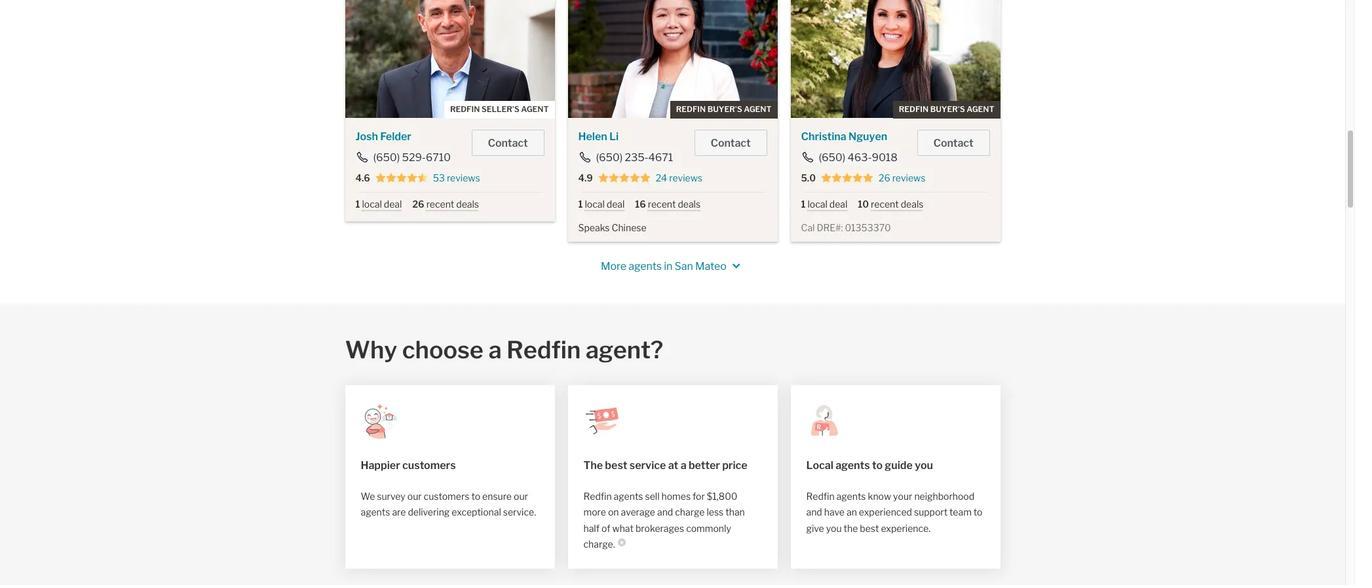 Task type: describe. For each thing, give the bounding box(es) containing it.
(650) 463-9018 button
[[801, 152, 899, 164]]

local for (650) 463-9018
[[808, 199, 828, 210]]

redfin agents know your neighborhood and have an experienced support team to give you the best experience.
[[807, 491, 983, 534]]

deals for 9018
[[901, 199, 924, 210]]

helen li
[[579, 131, 619, 143]]

24 reviews
[[656, 173, 703, 184]]

0 horizontal spatial redfin
[[507, 336, 581, 365]]

price
[[723, 460, 748, 472]]

are
[[392, 507, 406, 518]]

1 local deal for (650) 529-6710
[[356, 199, 402, 210]]

the
[[584, 460, 603, 472]]

1 for (650) 235-4671
[[579, 199, 583, 210]]

reviews for 6710
[[447, 173, 480, 184]]

1 local deal for (650) 463-9018
[[801, 199, 848, 210]]

4.6
[[356, 173, 370, 184]]

deal for 463-
[[830, 199, 848, 210]]

0 horizontal spatial best
[[605, 460, 628, 472]]

of
[[602, 523, 611, 534]]

experience.
[[881, 523, 931, 534]]

seller's
[[482, 104, 520, 114]]

contact button for (650) 463-9018
[[918, 130, 990, 156]]

helen li link
[[579, 131, 619, 143]]

why choose a redfin agent?
[[345, 336, 664, 365]]

more
[[601, 260, 627, 273]]

christina nguyen link
[[801, 131, 888, 143]]

4671
[[649, 152, 673, 164]]

53 reviews
[[433, 173, 480, 184]]

16 recent deals
[[636, 199, 701, 210]]

the
[[844, 523, 858, 534]]

deals for 6710
[[456, 199, 479, 210]]

experienced
[[859, 507, 913, 518]]

felder
[[380, 131, 412, 143]]

disclaimer image
[[618, 539, 626, 547]]

reviews for 9018
[[893, 173, 926, 184]]

mateo
[[696, 260, 727, 273]]

better
[[689, 460, 720, 472]]

5.0
[[801, 173, 816, 184]]

more agents in san mateo
[[601, 260, 727, 273]]

463-
[[848, 152, 872, 164]]

agent?
[[586, 336, 664, 365]]

0 vertical spatial to
[[873, 460, 883, 472]]

guide
[[885, 460, 913, 472]]

the best service at a better price
[[584, 460, 748, 472]]

why
[[345, 336, 398, 365]]

happier customers
[[361, 460, 456, 472]]

to inside we survey our customers to ensure our agents are delivering exceptional service.
[[472, 491, 481, 502]]

chinese
[[612, 222, 647, 233]]

26 reviews
[[879, 173, 926, 184]]

nguyen
[[849, 131, 888, 143]]

half
[[584, 523, 600, 534]]

(650) 463-9018
[[819, 152, 898, 164]]

0 vertical spatial a
[[489, 336, 502, 365]]

choose
[[402, 336, 484, 365]]

(650) for (650) 463-9018
[[819, 152, 846, 164]]

agents for know
[[837, 491, 866, 502]]

san
[[675, 260, 693, 273]]

ensure
[[483, 491, 512, 502]]

local
[[807, 460, 834, 472]]

customers inside we survey our customers to ensure our agents are delivering exceptional service.
[[424, 491, 470, 502]]

6710
[[426, 152, 451, 164]]

26 for 26 recent deals
[[413, 199, 425, 210]]

local for (650) 529-6710
[[362, 199, 382, 210]]

buyer's for (650) 235-4671
[[708, 104, 743, 114]]

redfin for the best service at a better price
[[584, 491, 612, 502]]

rating 5.0 out of 5 element
[[821, 173, 874, 184]]

average
[[621, 507, 656, 518]]

li
[[610, 131, 619, 143]]

(650) 529-6710 button
[[356, 152, 452, 164]]

local agents to guide you
[[807, 460, 934, 472]]

than
[[726, 507, 745, 518]]

$1,800
[[707, 491, 738, 502]]

more
[[584, 507, 606, 518]]

contact for (650) 463-9018
[[934, 137, 974, 150]]

at
[[669, 460, 679, 472]]

(650) 529-6710
[[373, 152, 451, 164]]

1 for (650) 529-6710
[[356, 199, 360, 210]]

16
[[636, 199, 646, 210]]

4.9
[[579, 173, 593, 184]]

service.
[[503, 507, 536, 518]]

josh
[[356, 131, 378, 143]]

contact button for (650) 235-4671
[[695, 130, 767, 156]]

speaks chinese
[[579, 222, 647, 233]]

happier
[[361, 460, 400, 472]]

1 our from the left
[[408, 491, 422, 502]]

cal
[[801, 222, 815, 233]]

in
[[664, 260, 673, 273]]

team
[[950, 507, 972, 518]]

an
[[847, 507, 857, 518]]

1 vertical spatial a
[[681, 460, 687, 472]]

we
[[361, 491, 375, 502]]

for
[[693, 491, 705, 502]]



Task type: locate. For each thing, give the bounding box(es) containing it.
2 contact from the left
[[711, 137, 751, 150]]

1 horizontal spatial you
[[915, 460, 934, 472]]

a
[[489, 336, 502, 365], [681, 460, 687, 472]]

3 local from the left
[[808, 199, 828, 210]]

recent for (650) 463-9018
[[871, 199, 899, 210]]

0 horizontal spatial redfin
[[450, 104, 480, 114]]

2 buyer's from the left
[[931, 104, 965, 114]]

0 horizontal spatial you
[[826, 523, 842, 534]]

christina
[[801, 131, 847, 143]]

2 horizontal spatial local
[[808, 199, 828, 210]]

1 up "cal"
[[801, 199, 806, 210]]

have
[[825, 507, 845, 518]]

to left guide
[[873, 460, 883, 472]]

1 horizontal spatial deals
[[678, 199, 701, 210]]

agents for in
[[629, 260, 662, 273]]

1 horizontal spatial reviews
[[670, 173, 703, 184]]

1 contact button from the left
[[472, 130, 544, 156]]

1 local from the left
[[362, 199, 382, 210]]

contact button for (650) 529-6710
[[472, 130, 544, 156]]

10 recent deals
[[858, 199, 924, 210]]

2 deals from the left
[[678, 199, 701, 210]]

1 horizontal spatial our
[[514, 491, 528, 502]]

3 recent from the left
[[871, 199, 899, 210]]

2 recent from the left
[[648, 199, 676, 210]]

homes
[[662, 491, 691, 502]]

26 down 9018
[[879, 173, 891, 184]]

josh felder
[[356, 131, 412, 143]]

you
[[915, 460, 934, 472], [826, 523, 842, 534]]

your
[[894, 491, 913, 502]]

redfin seller's agent
[[450, 104, 549, 114]]

2 horizontal spatial deal
[[830, 199, 848, 210]]

(650) down the li
[[596, 152, 623, 164]]

2 horizontal spatial contact button
[[918, 130, 990, 156]]

brokerages
[[636, 523, 685, 534]]

1 horizontal spatial a
[[681, 460, 687, 472]]

3 deals from the left
[[901, 199, 924, 210]]

0 horizontal spatial agent
[[521, 104, 549, 114]]

10
[[858, 199, 869, 210]]

contact
[[488, 137, 528, 150], [711, 137, 751, 150], [934, 137, 974, 150]]

2 redfin buyer's agent from the left
[[899, 104, 995, 114]]

2 vertical spatial to
[[974, 507, 983, 518]]

reviews right 24
[[670, 173, 703, 184]]

local up "cal"
[[808, 199, 828, 210]]

(650) down josh felder
[[373, 152, 400, 164]]

1 for (650) 463-9018
[[801, 199, 806, 210]]

1 reviews from the left
[[447, 173, 480, 184]]

1 vertical spatial 26
[[413, 199, 425, 210]]

agent for (650) 463-9018
[[967, 104, 995, 114]]

1 horizontal spatial best
[[860, 523, 879, 534]]

local
[[362, 199, 382, 210], [585, 199, 605, 210], [808, 199, 828, 210]]

deal for 235-
[[607, 199, 625, 210]]

0 horizontal spatial contact
[[488, 137, 528, 150]]

2 horizontal spatial 1
[[801, 199, 806, 210]]

(650) 235-4671 button
[[579, 152, 674, 164]]

speaks
[[579, 222, 610, 233]]

delivering
[[408, 507, 450, 518]]

1 horizontal spatial local
[[585, 199, 605, 210]]

1 buyer's from the left
[[708, 104, 743, 114]]

photo of helen li image
[[568, 0, 778, 118]]

(650)
[[373, 152, 400, 164], [596, 152, 623, 164], [819, 152, 846, 164]]

deal
[[384, 199, 402, 210], [607, 199, 625, 210], [830, 199, 848, 210]]

1 local deal down 4.6
[[356, 199, 402, 210]]

0 horizontal spatial local
[[362, 199, 382, 210]]

1 horizontal spatial agent
[[744, 104, 772, 114]]

1 horizontal spatial redfin
[[584, 491, 612, 502]]

deals down 26 reviews
[[901, 199, 924, 210]]

1 horizontal spatial deal
[[607, 199, 625, 210]]

contact button up 26 reviews
[[918, 130, 990, 156]]

1 horizontal spatial 1
[[579, 199, 583, 210]]

1 horizontal spatial and
[[807, 507, 823, 518]]

2 horizontal spatial deals
[[901, 199, 924, 210]]

2 horizontal spatial 1 local deal
[[801, 199, 848, 210]]

and up the brokerages
[[658, 507, 673, 518]]

agents up an
[[837, 491, 866, 502]]

local for (650) 235-4671
[[585, 199, 605, 210]]

2 reviews from the left
[[670, 173, 703, 184]]

deal for 529-
[[384, 199, 402, 210]]

1 vertical spatial best
[[860, 523, 879, 534]]

0 horizontal spatial (650)
[[373, 152, 400, 164]]

1 horizontal spatial to
[[873, 460, 883, 472]]

you down have
[[826, 523, 842, 534]]

2 horizontal spatial to
[[974, 507, 983, 518]]

agents inside redfin agents sell homes for $1,800 more on average and charge less than half of what brokerages commonly charge.
[[614, 491, 643, 502]]

3 1 local deal from the left
[[801, 199, 848, 210]]

to
[[873, 460, 883, 472], [472, 491, 481, 502], [974, 507, 983, 518]]

(650) for (650) 529-6710
[[373, 152, 400, 164]]

support
[[915, 507, 948, 518]]

redfin buyer's agent for (650) 235-4671
[[676, 104, 772, 114]]

photo of josh felder image
[[345, 0, 555, 118]]

26
[[879, 173, 891, 184], [413, 199, 425, 210]]

1 horizontal spatial contact button
[[695, 130, 767, 156]]

on
[[608, 507, 619, 518]]

service
[[630, 460, 666, 472]]

and inside redfin agents sell homes for $1,800 more on average and charge less than half of what brokerages commonly charge.
[[658, 507, 673, 518]]

recent down 53
[[427, 199, 455, 210]]

josh felder link
[[356, 131, 412, 143]]

customers up delivering
[[424, 491, 470, 502]]

1 (650) from the left
[[373, 152, 400, 164]]

1 redfin from the left
[[450, 104, 480, 114]]

agents down we
[[361, 507, 390, 518]]

agent
[[521, 104, 549, 114], [744, 104, 772, 114], [967, 104, 995, 114]]

26 for 26 reviews
[[879, 173, 891, 184]]

rating 4.6 out of 5 element
[[376, 173, 428, 184]]

1 recent from the left
[[427, 199, 455, 210]]

agent for (650) 529-6710
[[521, 104, 549, 114]]

deal up the speaks chinese
[[607, 199, 625, 210]]

2 and from the left
[[807, 507, 823, 518]]

1 1 local deal from the left
[[356, 199, 402, 210]]

buyer's for (650) 463-9018
[[931, 104, 965, 114]]

recent right 16
[[648, 199, 676, 210]]

0 vertical spatial 26
[[879, 173, 891, 184]]

0 horizontal spatial buyer's
[[708, 104, 743, 114]]

1 vertical spatial you
[[826, 523, 842, 534]]

redfin inside redfin agents know your neighborhood and have an experienced support team to give you the best experience.
[[807, 491, 835, 502]]

2 horizontal spatial reviews
[[893, 173, 926, 184]]

2 horizontal spatial redfin
[[899, 104, 929, 114]]

redfin agents sell homes for $1,800 more on average and charge less than half of what brokerages commonly charge.
[[584, 491, 745, 550]]

and up give
[[807, 507, 823, 518]]

2 horizontal spatial redfin
[[807, 491, 835, 502]]

(650) 235-4671
[[596, 152, 673, 164]]

1 horizontal spatial (650)
[[596, 152, 623, 164]]

3 deal from the left
[[830, 199, 848, 210]]

2 our from the left
[[514, 491, 528, 502]]

a right at
[[681, 460, 687, 472]]

less
[[707, 507, 724, 518]]

redfin for local agents to guide you
[[807, 491, 835, 502]]

contact button up 24 reviews
[[695, 130, 767, 156]]

christina nguyen
[[801, 131, 888, 143]]

3 (650) from the left
[[819, 152, 846, 164]]

24
[[656, 173, 668, 184]]

1 agent from the left
[[521, 104, 549, 114]]

you right guide
[[915, 460, 934, 472]]

redfin
[[450, 104, 480, 114], [676, 104, 706, 114], [899, 104, 929, 114]]

0 horizontal spatial 1 local deal
[[356, 199, 402, 210]]

buyer's
[[708, 104, 743, 114], [931, 104, 965, 114]]

reviews down 9018
[[893, 173, 926, 184]]

reviews for 4671
[[670, 173, 703, 184]]

0 horizontal spatial 1
[[356, 199, 360, 210]]

0 vertical spatial best
[[605, 460, 628, 472]]

1 horizontal spatial 26
[[879, 173, 891, 184]]

to up exceptional
[[472, 491, 481, 502]]

photo of christina nguyen image
[[791, 0, 1001, 118]]

2 redfin from the left
[[676, 104, 706, 114]]

agents
[[629, 260, 662, 273], [836, 460, 870, 472], [614, 491, 643, 502], [837, 491, 866, 502], [361, 507, 390, 518]]

redfin for 6710
[[450, 104, 480, 114]]

3 1 from the left
[[801, 199, 806, 210]]

2 1 from the left
[[579, 199, 583, 210]]

3 agent from the left
[[967, 104, 995, 114]]

26 down rating 4.6 out of 5 element
[[413, 199, 425, 210]]

know
[[868, 491, 892, 502]]

give
[[807, 523, 825, 534]]

1 contact from the left
[[488, 137, 528, 150]]

3 contact from the left
[[934, 137, 974, 150]]

charge
[[675, 507, 705, 518]]

our up service. at the left of page
[[514, 491, 528, 502]]

2 contact button from the left
[[695, 130, 767, 156]]

0 horizontal spatial and
[[658, 507, 673, 518]]

0 horizontal spatial to
[[472, 491, 481, 502]]

1 local deal
[[356, 199, 402, 210], [579, 199, 625, 210], [801, 199, 848, 210]]

commonly
[[687, 523, 732, 534]]

agents for sell
[[614, 491, 643, 502]]

reviews right 53
[[447, 173, 480, 184]]

1 and from the left
[[658, 507, 673, 518]]

redfin buyer's agent for (650) 463-9018
[[899, 104, 995, 114]]

1 deals from the left
[[456, 199, 479, 210]]

dre#:
[[817, 222, 843, 233]]

deals
[[456, 199, 479, 210], [678, 199, 701, 210], [901, 199, 924, 210]]

235-
[[625, 152, 649, 164]]

contact for (650) 235-4671
[[711, 137, 751, 150]]

1 local deal up dre#:
[[801, 199, 848, 210]]

529-
[[402, 152, 426, 164]]

recent for (650) 235-4671
[[648, 199, 676, 210]]

agents inside redfin agents know your neighborhood and have an experienced support team to give you the best experience.
[[837, 491, 866, 502]]

redfin for 4671
[[676, 104, 706, 114]]

2 deal from the left
[[607, 199, 625, 210]]

0 horizontal spatial 26
[[413, 199, 425, 210]]

1 vertical spatial to
[[472, 491, 481, 502]]

1 horizontal spatial contact
[[711, 137, 751, 150]]

recent right 10
[[871, 199, 899, 210]]

cal dre#: 01353370
[[801, 222, 891, 233]]

0 horizontal spatial our
[[408, 491, 422, 502]]

1 local deal for (650) 235-4671
[[579, 199, 625, 210]]

contact button
[[472, 130, 544, 156], [695, 130, 767, 156], [918, 130, 990, 156]]

agents for to
[[836, 460, 870, 472]]

a right choose
[[489, 336, 502, 365]]

and inside redfin agents know your neighborhood and have an experienced support team to give you the best experience.
[[807, 507, 823, 518]]

1 down 4.6
[[356, 199, 360, 210]]

you inside redfin agents know your neighborhood and have an experienced support team to give you the best experience.
[[826, 523, 842, 534]]

0 horizontal spatial recent
[[427, 199, 455, 210]]

1 1 from the left
[[356, 199, 360, 210]]

survey
[[377, 491, 406, 502]]

1 horizontal spatial 1 local deal
[[579, 199, 625, 210]]

0 vertical spatial customers
[[403, 460, 456, 472]]

agents up the average at bottom left
[[614, 491, 643, 502]]

charge.
[[584, 539, 615, 550]]

0 horizontal spatial a
[[489, 336, 502, 365]]

we survey our customers to ensure our agents are delivering exceptional service.
[[361, 491, 536, 518]]

redfin for 9018
[[899, 104, 929, 114]]

1 horizontal spatial redfin buyer's agent
[[899, 104, 995, 114]]

our up delivering
[[408, 491, 422, 502]]

1 horizontal spatial buyer's
[[931, 104, 965, 114]]

0 horizontal spatial deals
[[456, 199, 479, 210]]

2 horizontal spatial (650)
[[819, 152, 846, 164]]

(650) for (650) 235-4671
[[596, 152, 623, 164]]

9018
[[872, 152, 898, 164]]

2 (650) from the left
[[596, 152, 623, 164]]

our
[[408, 491, 422, 502], [514, 491, 528, 502]]

agent for (650) 235-4671
[[744, 104, 772, 114]]

1 horizontal spatial recent
[[648, 199, 676, 210]]

agents right local
[[836, 460, 870, 472]]

2 agent from the left
[[744, 104, 772, 114]]

1 deal from the left
[[384, 199, 402, 210]]

deals down 53 reviews
[[456, 199, 479, 210]]

helen
[[579, 131, 608, 143]]

deals for 4671
[[678, 199, 701, 210]]

rating 4.9 out of 5 element
[[598, 173, 651, 184]]

0 horizontal spatial contact button
[[472, 130, 544, 156]]

1 horizontal spatial redfin
[[676, 104, 706, 114]]

1 local deal up speaks
[[579, 199, 625, 210]]

2 horizontal spatial agent
[[967, 104, 995, 114]]

neighborhood
[[915, 491, 975, 502]]

2 horizontal spatial recent
[[871, 199, 899, 210]]

3 redfin from the left
[[899, 104, 929, 114]]

to inside redfin agents know your neighborhood and have an experienced support team to give you the best experience.
[[974, 507, 983, 518]]

(650) down christina
[[819, 152, 846, 164]]

exceptional
[[452, 507, 501, 518]]

redfin
[[507, 336, 581, 365], [584, 491, 612, 502], [807, 491, 835, 502]]

deal up cal dre#: 01353370
[[830, 199, 848, 210]]

0 horizontal spatial deal
[[384, 199, 402, 210]]

contact button down seller's
[[472, 130, 544, 156]]

53
[[433, 173, 445, 184]]

redfin buyer's agent
[[676, 104, 772, 114], [899, 104, 995, 114]]

sell
[[645, 491, 660, 502]]

0 horizontal spatial redfin buyer's agent
[[676, 104, 772, 114]]

1 redfin buyer's agent from the left
[[676, 104, 772, 114]]

deal down rating 4.6 out of 5 element
[[384, 199, 402, 210]]

best inside redfin agents know your neighborhood and have an experienced support team to give you the best experience.
[[860, 523, 879, 534]]

2 local from the left
[[585, 199, 605, 210]]

26 recent deals
[[413, 199, 479, 210]]

deals down 24 reviews
[[678, 199, 701, 210]]

redfin inside redfin agents sell homes for $1,800 more on average and charge less than half of what brokerages commonly charge.
[[584, 491, 612, 502]]

agents left "in"
[[629, 260, 662, 273]]

0 horizontal spatial reviews
[[447, 173, 480, 184]]

contact for (650) 529-6710
[[488, 137, 528, 150]]

customers
[[403, 460, 456, 472], [424, 491, 470, 502]]

reviews
[[447, 173, 480, 184], [670, 173, 703, 184], [893, 173, 926, 184]]

0 vertical spatial you
[[915, 460, 934, 472]]

customers up we survey our customers to ensure our agents are delivering exceptional service.
[[403, 460, 456, 472]]

2 horizontal spatial contact
[[934, 137, 974, 150]]

agents inside we survey our customers to ensure our agents are delivering exceptional service.
[[361, 507, 390, 518]]

to right team
[[974, 507, 983, 518]]

1 down 4.9
[[579, 199, 583, 210]]

local down 4.6
[[362, 199, 382, 210]]

01353370
[[845, 222, 891, 233]]

3 reviews from the left
[[893, 173, 926, 184]]

1 vertical spatial customers
[[424, 491, 470, 502]]

2 1 local deal from the left
[[579, 199, 625, 210]]

local up speaks
[[585, 199, 605, 210]]

recent for (650) 529-6710
[[427, 199, 455, 210]]

3 contact button from the left
[[918, 130, 990, 156]]



Task type: vqa. For each thing, say whether or not it's contained in the screenshot.
customers within the We Survey Our Customers To Ensure Our Agents Are Delivering Exceptional Service.
yes



